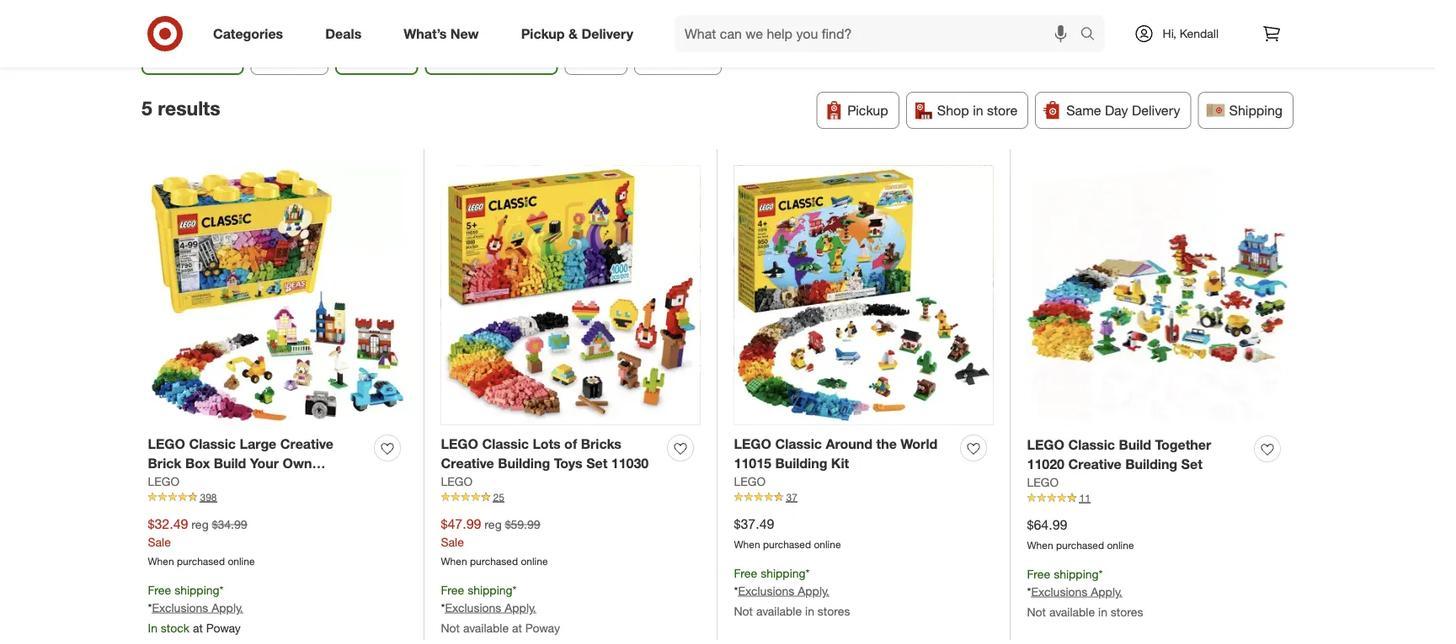Task type: describe. For each thing, give the bounding box(es) containing it.
in for lego classic around the world 11015 building kit
[[805, 603, 814, 618]]

kit inside lego classic large creative brick box build your own creative toys, kids building kit 10698
[[329, 474, 347, 491]]

free inside free shipping * * exclusions apply.
[[148, 582, 171, 597]]

categories
[[213, 25, 283, 42]]

shipping button
[[1198, 92, 1294, 129]]

25 link
[[441, 490, 700, 505]]

search
[[1073, 27, 1113, 43]]

classic for build
[[1068, 437, 1115, 453]]

set inside lego classic build together 11020 creative building set
[[1181, 456, 1203, 472]]

creative up 10698
[[148, 474, 201, 491]]

apply. for lego classic build together 11020 creative building set
[[1091, 584, 1123, 599]]

building inside lego classic large creative brick box build your own creative toys, kids building kit 10698
[[273, 474, 325, 491]]

kit inside lego classic around the world 11015 building kit
[[831, 455, 849, 472]]

when inside $37.49 when purchased online
[[734, 538, 760, 551]]

online inside $37.49 when purchased online
[[814, 538, 841, 551]]

creative up the own on the left bottom of the page
[[280, 436, 334, 452]]

world
[[901, 436, 938, 452]]

classic for lots
[[482, 436, 529, 452]]

not inside "free shipping * * exclusions apply. not available at poway"
[[441, 620, 460, 635]]

$47.99 reg $59.99 sale when purchased online
[[441, 516, 548, 567]]

available inside "free shipping * * exclusions apply. not available at poway"
[[463, 620, 509, 635]]

exclusions apply. link for lego classic build together 11020 creative building set
[[1031, 584, 1123, 599]]

lego classic around the world 11015 building kit
[[734, 436, 938, 472]]

new
[[451, 25, 479, 42]]

lego classic large creative brick box build your own creative toys, kids building kit 10698 link
[[148, 435, 368, 510]]

pickup button
[[817, 92, 899, 129]]

lego link for lego classic lots of bricks creative building toys set 11030
[[441, 473, 473, 490]]

classic for around
[[775, 436, 822, 452]]

pickup & delivery
[[521, 25, 633, 42]]

available for $37.49
[[756, 603, 802, 618]]

25
[[493, 491, 504, 503]]

shop in store
[[937, 102, 1018, 118]]

lego link for lego classic large creative brick box build your own creative toys, kids building kit 10698
[[148, 473, 180, 490]]

toys
[[554, 455, 583, 472]]

free shipping * * exclusions apply.
[[148, 582, 243, 615]]

kids
[[241, 474, 269, 491]]

deals
[[325, 25, 362, 42]]

11030
[[611, 455, 649, 472]]

lego classic lots of bricks creative building toys set 11030
[[441, 436, 649, 472]]

set inside lego classic lots of bricks creative building toys set 11030
[[586, 455, 608, 472]]

purchased inside '$47.99 reg $59.99 sale when purchased online'
[[470, 555, 518, 567]]

shop
[[937, 102, 969, 118]]

what's new
[[404, 25, 479, 42]]

free shipping * * exclusions apply. not available in stores for $64.99
[[1027, 566, 1143, 619]]

1 poway from the left
[[206, 620, 241, 635]]

bricks
[[581, 436, 622, 452]]

available for $64.99
[[1049, 604, 1095, 619]]

toys,
[[205, 474, 237, 491]]

sale for $47.99
[[441, 535, 464, 549]]

37
[[786, 491, 798, 503]]

lego inside lego classic around the world 11015 building kit
[[734, 436, 772, 452]]

exclusions apply. link for lego classic large creative brick box build your own creative toys, kids building kit 10698
[[152, 600, 243, 615]]

37 link
[[734, 490, 994, 505]]

box
[[185, 455, 210, 472]]

delivery for pickup & delivery
[[582, 25, 633, 42]]

reg for $47.99
[[485, 517, 502, 532]]

when inside '$47.99 reg $59.99 sale when purchased online'
[[441, 555, 467, 567]]

lego classic large creative brick box build your own creative toys, kids building kit 10698
[[148, 436, 347, 510]]

shipping inside free shipping * * exclusions apply.
[[174, 582, 219, 597]]

lego inside lego classic lots of bricks creative building toys set 11030
[[441, 436, 478, 452]]

large
[[240, 436, 277, 452]]

5
[[142, 97, 152, 120]]

$37.49
[[734, 516, 774, 532]]

not for $37.49
[[734, 603, 753, 618]]

around
[[826, 436, 873, 452]]

build inside lego classic build together 11020 creative building set
[[1119, 437, 1152, 453]]

hi, kendall
[[1163, 26, 1219, 41]]

shop in store button
[[906, 92, 1029, 129]]

poway inside "free shipping * * exclusions apply. not available at poway"
[[525, 620, 560, 635]]

shipping for lego classic lots of bricks creative building toys set 11030
[[468, 582, 513, 597]]

classic for large
[[189, 436, 236, 452]]

same day delivery button
[[1035, 92, 1192, 129]]

hi,
[[1163, 26, 1177, 41]]

your
[[250, 455, 279, 472]]

free shipping * * exclusions apply. not available at poway
[[441, 582, 560, 635]]

pickup & delivery link
[[507, 15, 655, 52]]

fpo/apo
[[649, 48, 707, 64]]

filter (3)
[[179, 48, 230, 64]]

$47.99
[[441, 516, 481, 532]]

398
[[200, 491, 217, 503]]

creative inside lego classic build together 11020 creative building set
[[1068, 456, 1122, 472]]

deals link
[[311, 15, 383, 52]]

purchased inside $64.99 when purchased online
[[1056, 539, 1104, 551]]

$64.99 when purchased online
[[1027, 517, 1134, 551]]

what's new link
[[389, 15, 500, 52]]

&
[[569, 25, 578, 42]]

categories link
[[199, 15, 304, 52]]

exclusions inside free shipping * * exclusions apply.
[[152, 600, 208, 615]]

stores for $37.49
[[818, 603, 850, 618]]



Task type: vqa. For each thing, say whether or not it's contained in the screenshot.
Boys' Training Shorts - All In Motion™, 1 of 5 image
no



Task type: locate. For each thing, give the bounding box(es) containing it.
same day delivery
[[1067, 102, 1181, 118]]

shipping up in stock at  poway
[[174, 582, 219, 597]]

at
[[193, 620, 203, 635], [512, 620, 522, 635]]

lego classic large creative brick box build your own creative toys, kids building kit 10698 image
[[148, 166, 407, 425], [148, 166, 407, 425]]

2 horizontal spatial not
[[1027, 604, 1046, 619]]

delivery inside button
[[1132, 102, 1181, 118]]

when
[[734, 538, 760, 551], [1027, 539, 1053, 551], [148, 555, 174, 567], [441, 555, 467, 567]]

398 link
[[148, 490, 407, 505]]

delivery for same day delivery
[[1132, 102, 1181, 118]]

build left 'together'
[[1119, 437, 1152, 453]]

classic left lots
[[482, 436, 529, 452]]

day
[[1105, 102, 1128, 118]]

purchased
[[763, 538, 811, 551], [1056, 539, 1104, 551], [177, 555, 225, 567], [470, 555, 518, 567]]

what's
[[404, 25, 447, 42]]

shipping down '$47.99 reg $59.99 sale when purchased online'
[[468, 582, 513, 597]]

online down the $34.99
[[228, 555, 255, 567]]

10698
[[148, 494, 185, 510]]

classic inside lego classic lots of bricks creative building toys set 11030
[[482, 436, 529, 452]]

lego inside lego classic build together 11020 creative building set
[[1027, 437, 1065, 453]]

0 horizontal spatial reg
[[191, 517, 209, 532]]

build up "toys,"
[[214, 455, 246, 472]]

exclusions inside "free shipping * * exclusions apply. not available at poway"
[[445, 600, 501, 615]]

2 poway from the left
[[525, 620, 560, 635]]

apply. up in stock at  poway
[[212, 600, 243, 615]]

online inside $64.99 when purchased online
[[1107, 539, 1134, 551]]

stores for $64.99
[[1111, 604, 1143, 619]]

kit
[[831, 455, 849, 472], [329, 474, 347, 491]]

0 vertical spatial delivery
[[582, 25, 633, 42]]

kit right the 'kids' on the left of page
[[329, 474, 347, 491]]

apply. down '$47.99 reg $59.99 sale when purchased online'
[[505, 600, 536, 615]]

stock
[[161, 620, 190, 635]]

build
[[1119, 437, 1152, 453], [214, 455, 246, 472]]

exclusions
[[738, 583, 795, 598], [1031, 584, 1088, 599], [152, 600, 208, 615], [445, 600, 501, 615]]

exclusions apply. link down $37.49 when purchased online
[[738, 583, 830, 598]]

5 results
[[142, 97, 220, 120]]

creative up 11
[[1068, 456, 1122, 472]]

classic up 11
[[1068, 437, 1115, 453]]

0 horizontal spatial free shipping * * exclusions apply. not available in stores
[[734, 566, 850, 618]]

free shipping * * exclusions apply. not available in stores down $37.49 when purchased online
[[734, 566, 850, 618]]

1 horizontal spatial not
[[734, 603, 753, 618]]

online inside '$47.99 reg $59.99 sale when purchased online'
[[521, 555, 548, 567]]

lego link for lego classic around the world 11015 building kit
[[734, 473, 766, 490]]

lego link for lego classic build together 11020 creative building set
[[1027, 474, 1059, 491]]

in left store
[[973, 102, 984, 118]]

creative
[[280, 436, 334, 452], [441, 455, 494, 472], [1068, 456, 1122, 472], [148, 474, 201, 491]]

when down the '$32.49'
[[148, 555, 174, 567]]

sale
[[148, 535, 171, 549], [441, 535, 464, 549]]

pickup for pickup & delivery
[[521, 25, 565, 42]]

$37.49 when purchased online
[[734, 516, 841, 551]]

1 horizontal spatial set
[[1181, 456, 1203, 472]]

purchased inside $37.49 when purchased online
[[763, 538, 811, 551]]

lego classic around the world 11015 building kit link
[[734, 435, 954, 473]]

free up in
[[148, 582, 171, 597]]

1 horizontal spatial sale
[[441, 535, 464, 549]]

2 horizontal spatial in
[[1098, 604, 1108, 619]]

free for lego classic around the world 11015 building kit
[[734, 566, 757, 580]]

pickup inside button
[[848, 102, 888, 118]]

set
[[586, 455, 608, 472], [1181, 456, 1203, 472]]

purchased down $59.99
[[470, 555, 518, 567]]

0 horizontal spatial available
[[463, 620, 509, 635]]

11020
[[1027, 456, 1065, 472]]

reg down 25
[[485, 517, 502, 532]]

1 horizontal spatial delivery
[[1132, 102, 1181, 118]]

pickup down what can we help you find? suggestions appear below search box
[[848, 102, 888, 118]]

1 horizontal spatial free shipping * * exclusions apply. not available in stores
[[1027, 566, 1143, 619]]

free shipping * * exclusions apply. not available in stores down $64.99 when purchased online
[[1027, 566, 1143, 619]]

online down the 37 link
[[814, 538, 841, 551]]

reg inside $32.49 reg $34.99 sale when purchased online
[[191, 517, 209, 532]]

purchased inside $32.49 reg $34.99 sale when purchased online
[[177, 555, 225, 567]]

not
[[734, 603, 753, 618], [1027, 604, 1046, 619], [441, 620, 460, 635]]

together
[[1155, 437, 1212, 453]]

exclusions apply. link up in stock at  poway
[[152, 600, 243, 615]]

reg inside '$47.99 reg $59.99 sale when purchased online'
[[485, 517, 502, 532]]

online
[[814, 538, 841, 551], [1107, 539, 1134, 551], [228, 555, 255, 567], [521, 555, 548, 567]]

0 vertical spatial kit
[[831, 455, 849, 472]]

in stock at  poway
[[148, 620, 241, 635]]

stores
[[818, 603, 850, 618], [1111, 604, 1143, 619]]

1 reg from the left
[[191, 517, 209, 532]]

What can we help you find? suggestions appear below search field
[[675, 15, 1085, 52]]

creative up 25
[[441, 455, 494, 472]]

lego link down 11015
[[734, 473, 766, 490]]

sale down the '$32.49'
[[148, 535, 171, 549]]

1 horizontal spatial at
[[512, 620, 522, 635]]

1 vertical spatial kit
[[329, 474, 347, 491]]

apply. for lego classic around the world 11015 building kit
[[798, 583, 830, 598]]

free for lego classic build together 11020 creative building set
[[1027, 566, 1051, 581]]

when down the $64.99
[[1027, 539, 1053, 551]]

lego classic lots of bricks creative building toys set 11030 link
[[441, 435, 661, 473]]

shipping down $37.49 when purchased online
[[761, 566, 806, 580]]

sale for $32.49
[[148, 535, 171, 549]]

purchased down the $64.99
[[1056, 539, 1104, 551]]

11015
[[734, 455, 772, 472]]

free shipping * * exclusions apply. not available in stores for $37.49
[[734, 566, 850, 618]]

0 horizontal spatial poway
[[206, 620, 241, 635]]

set down 'bricks'
[[586, 455, 608, 472]]

$59.99
[[505, 517, 540, 532]]

shipping down $64.99 when purchased online
[[1054, 566, 1099, 581]]

classic inside lego classic large creative brick box build your own creative toys, kids building kit 10698
[[189, 436, 236, 452]]

filter
[[179, 48, 211, 64]]

set down 'together'
[[1181, 456, 1203, 472]]

reg for $32.49
[[191, 517, 209, 532]]

building for build
[[1125, 456, 1178, 472]]

2 at from the left
[[512, 620, 522, 635]]

11
[[1079, 492, 1091, 504]]

when inside $32.49 reg $34.99 sale when purchased online
[[148, 555, 174, 567]]

0 horizontal spatial build
[[214, 455, 246, 472]]

same
[[1067, 102, 1101, 118]]

lego classic build together 11020 creative building set link
[[1027, 435, 1248, 474]]

delivery right &
[[582, 25, 633, 42]]

fpo/apo button
[[634, 38, 722, 75]]

lego classic around the world 11015 building kit image
[[734, 166, 994, 425], [734, 166, 994, 425]]

pickup for pickup
[[848, 102, 888, 118]]

exclusions down $37.49 when purchased online
[[738, 583, 795, 598]]

free inside "free shipping * * exclusions apply. not available at poway"
[[441, 582, 464, 597]]

1 horizontal spatial available
[[756, 603, 802, 618]]

1 horizontal spatial stores
[[1111, 604, 1143, 619]]

lego link up $47.99
[[441, 473, 473, 490]]

classic left around
[[775, 436, 822, 452]]

lego link
[[148, 473, 180, 490], [441, 473, 473, 490], [734, 473, 766, 490], [1027, 474, 1059, 491]]

in for lego classic build together 11020 creative building set
[[1098, 604, 1108, 619]]

building up 37
[[775, 455, 828, 472]]

building inside lego classic lots of bricks creative building toys set 11030
[[498, 455, 550, 472]]

free down $37.49
[[734, 566, 757, 580]]

classic up box
[[189, 436, 236, 452]]

exclusions apply. link
[[738, 583, 830, 598], [1031, 584, 1123, 599], [152, 600, 243, 615], [445, 600, 536, 615]]

results
[[158, 97, 220, 120]]

0 horizontal spatial set
[[586, 455, 608, 472]]

free for lego classic lots of bricks creative building toys set 11030
[[441, 582, 464, 597]]

in inside button
[[973, 102, 984, 118]]

own
[[283, 455, 312, 472]]

the
[[876, 436, 897, 452]]

build inside lego classic large creative brick box build your own creative toys, kids building kit 10698
[[214, 455, 246, 472]]

in
[[973, 102, 984, 118], [805, 603, 814, 618], [1098, 604, 1108, 619]]

lego
[[148, 436, 185, 452], [441, 436, 478, 452], [734, 436, 772, 452], [1027, 437, 1065, 453], [148, 474, 180, 489], [441, 474, 473, 489], [734, 474, 766, 489], [1027, 475, 1059, 490]]

when down $37.49
[[734, 538, 760, 551]]

online inside $32.49 reg $34.99 sale when purchased online
[[228, 555, 255, 567]]

of
[[564, 436, 577, 452]]

store
[[987, 102, 1018, 118]]

brick
[[148, 455, 181, 472]]

building inside lego classic build together 11020 creative building set
[[1125, 456, 1178, 472]]

exclusions up stock
[[152, 600, 208, 615]]

$32.49
[[148, 516, 188, 532]]

in down $37.49 when purchased online
[[805, 603, 814, 618]]

purchased down $37.49
[[763, 538, 811, 551]]

in
[[148, 620, 157, 635]]

available
[[756, 603, 802, 618], [1049, 604, 1095, 619], [463, 620, 509, 635]]

online down 11 link
[[1107, 539, 1134, 551]]

apply. down $64.99 when purchased online
[[1091, 584, 1123, 599]]

lots
[[533, 436, 561, 452]]

exclusions apply. link for lego classic lots of bricks creative building toys set 11030
[[445, 600, 536, 615]]

sale inside $32.49 reg $34.99 sale when purchased online
[[148, 535, 171, 549]]

exclusions down '$47.99 reg $59.99 sale when purchased online'
[[445, 600, 501, 615]]

apply. inside "free shipping * * exclusions apply. not available at poway"
[[505, 600, 536, 615]]

$64.99
[[1027, 517, 1068, 533]]

when down $47.99
[[441, 555, 467, 567]]

search button
[[1073, 15, 1113, 56]]

classic
[[189, 436, 236, 452], [482, 436, 529, 452], [775, 436, 822, 452], [1068, 437, 1115, 453]]

1 vertical spatial delivery
[[1132, 102, 1181, 118]]

pickup left &
[[521, 25, 565, 42]]

apply. inside free shipping * * exclusions apply.
[[212, 600, 243, 615]]

building for around
[[775, 455, 828, 472]]

1 horizontal spatial reg
[[485, 517, 502, 532]]

exclusions apply. link down '$47.99 reg $59.99 sale when purchased online'
[[445, 600, 536, 615]]

11 link
[[1027, 491, 1288, 506]]

lego link down brick on the bottom left
[[148, 473, 180, 490]]

apply.
[[798, 583, 830, 598], [1091, 584, 1123, 599], [212, 600, 243, 615], [505, 600, 536, 615]]

lego classic build together 11020 creative building set image
[[1027, 166, 1288, 426], [1027, 166, 1288, 426]]

0 horizontal spatial pickup
[[521, 25, 565, 42]]

building up 11 link
[[1125, 456, 1178, 472]]

2 horizontal spatial available
[[1049, 604, 1095, 619]]

free shipping * * exclusions apply. not available in stores
[[734, 566, 850, 618], [1027, 566, 1143, 619]]

exclusions for lego classic lots of bricks creative building toys set 11030
[[445, 600, 501, 615]]

lego classic lots of bricks creative building toys set 11030 image
[[441, 166, 700, 425], [441, 166, 700, 425]]

purchased up free shipping * * exclusions apply.
[[177, 555, 225, 567]]

free down the $64.99
[[1027, 566, 1051, 581]]

1 horizontal spatial kit
[[831, 455, 849, 472]]

(3)
[[215, 48, 230, 64]]

building inside lego classic around the world 11015 building kit
[[775, 455, 828, 472]]

0 horizontal spatial delivery
[[582, 25, 633, 42]]

0 horizontal spatial in
[[805, 603, 814, 618]]

lego inside lego classic large creative brick box build your own creative toys, kids building kit 10698
[[148, 436, 185, 452]]

2 sale from the left
[[441, 535, 464, 549]]

shipping inside "free shipping * * exclusions apply. not available at poway"
[[468, 582, 513, 597]]

0 horizontal spatial not
[[441, 620, 460, 635]]

apply. for lego classic lots of bricks creative building toys set 11030
[[505, 600, 536, 615]]

not for $64.99
[[1027, 604, 1046, 619]]

free
[[734, 566, 757, 580], [1027, 566, 1051, 581], [148, 582, 171, 597], [441, 582, 464, 597]]

kendall
[[1180, 26, 1219, 41]]

1 at from the left
[[193, 620, 203, 635]]

1 horizontal spatial in
[[973, 102, 984, 118]]

0 vertical spatial build
[[1119, 437, 1152, 453]]

building down lots
[[498, 455, 550, 472]]

exclusions apply. link down $64.99 when purchased online
[[1031, 584, 1123, 599]]

kit down around
[[831, 455, 849, 472]]

shipping for lego classic around the world 11015 building kit
[[761, 566, 806, 580]]

0 vertical spatial pickup
[[521, 25, 565, 42]]

sale inside '$47.99 reg $59.99 sale when purchased online'
[[441, 535, 464, 549]]

0 horizontal spatial kit
[[329, 474, 347, 491]]

online down $59.99
[[521, 555, 548, 567]]

exclusions for lego classic around the world 11015 building kit
[[738, 583, 795, 598]]

reg down the 398
[[191, 517, 209, 532]]

shipping
[[761, 566, 806, 580], [1054, 566, 1099, 581], [174, 582, 219, 597], [468, 582, 513, 597]]

exclusions for lego classic build together 11020 creative building set
[[1031, 584, 1088, 599]]

free down '$47.99 reg $59.99 sale when purchased online'
[[441, 582, 464, 597]]

1 sale from the left
[[148, 535, 171, 549]]

1 horizontal spatial poway
[[525, 620, 560, 635]]

shipping
[[1229, 102, 1283, 118]]

exclusions apply. link for lego classic around the world 11015 building kit
[[738, 583, 830, 598]]

0 horizontal spatial sale
[[148, 535, 171, 549]]

1 horizontal spatial build
[[1119, 437, 1152, 453]]

building for lots
[[498, 455, 550, 472]]

filter (3) button
[[142, 38, 244, 75]]

at inside "free shipping * * exclusions apply. not available at poway"
[[512, 620, 522, 635]]

poway
[[206, 620, 241, 635], [525, 620, 560, 635]]

0 horizontal spatial at
[[193, 620, 203, 635]]

apply. down $37.49 when purchased online
[[798, 583, 830, 598]]

classic inside lego classic build together 11020 creative building set
[[1068, 437, 1115, 453]]

*
[[806, 566, 810, 580], [1099, 566, 1103, 581], [219, 582, 224, 597], [513, 582, 517, 597], [734, 583, 738, 598], [1027, 584, 1031, 599], [148, 600, 152, 615], [441, 600, 445, 615]]

$34.99
[[212, 517, 247, 532]]

1 vertical spatial pickup
[[848, 102, 888, 118]]

creative inside lego classic lots of bricks creative building toys set 11030
[[441, 455, 494, 472]]

$32.49 reg $34.99 sale when purchased online
[[148, 516, 255, 567]]

reg
[[191, 517, 209, 532], [485, 517, 502, 532]]

building down the own on the left bottom of the page
[[273, 474, 325, 491]]

classic inside lego classic around the world 11015 building kit
[[775, 436, 822, 452]]

lego classic build together 11020 creative building set
[[1027, 437, 1212, 472]]

lego link down 11020
[[1027, 474, 1059, 491]]

delivery right day
[[1132, 102, 1181, 118]]

0 horizontal spatial stores
[[818, 603, 850, 618]]

1 horizontal spatial pickup
[[848, 102, 888, 118]]

2 reg from the left
[[485, 517, 502, 532]]

in down $64.99 when purchased online
[[1098, 604, 1108, 619]]

building
[[498, 455, 550, 472], [775, 455, 828, 472], [1125, 456, 1178, 472], [273, 474, 325, 491]]

exclusions down $64.99 when purchased online
[[1031, 584, 1088, 599]]

sale down $47.99
[[441, 535, 464, 549]]

1 vertical spatial build
[[214, 455, 246, 472]]

shipping for lego classic build together 11020 creative building set
[[1054, 566, 1099, 581]]

when inside $64.99 when purchased online
[[1027, 539, 1053, 551]]



